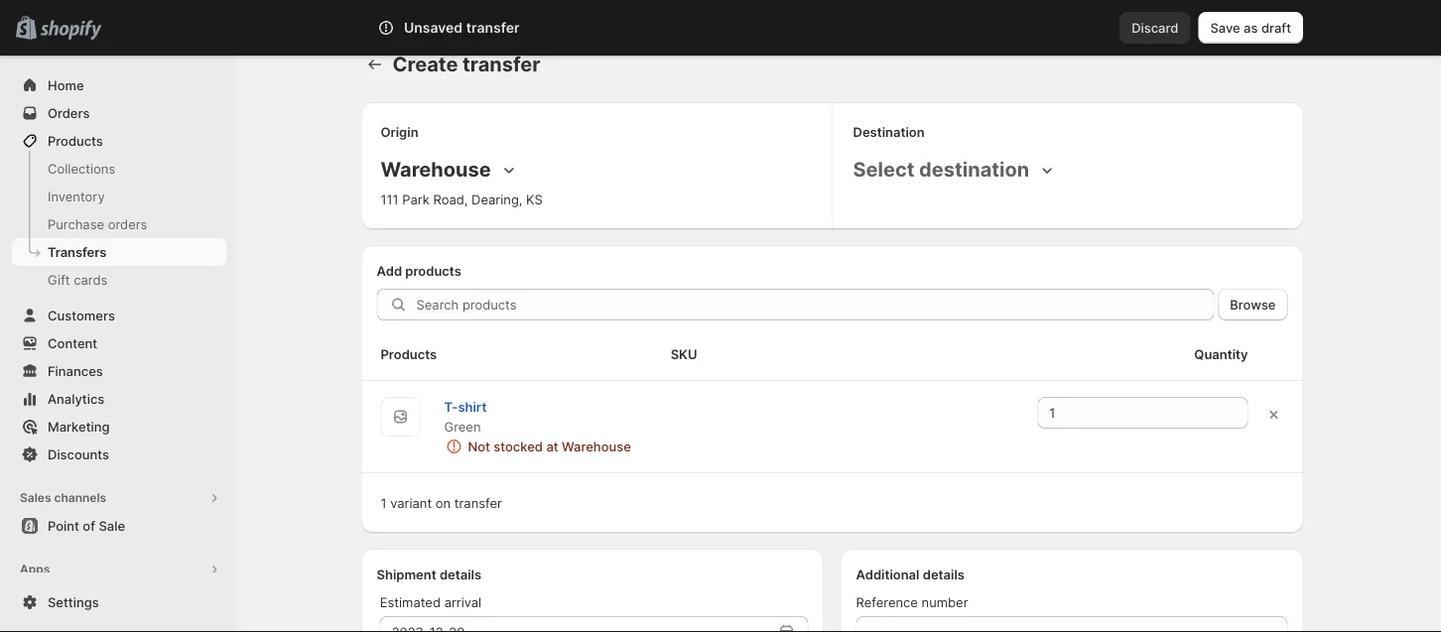 Task type: describe. For each thing, give the bounding box(es) containing it.
save as draft
[[1211, 20, 1292, 35]]

1 horizontal spatial warehouse
[[562, 439, 631, 454]]

transfer for create transfer
[[463, 52, 540, 76]]

destination
[[919, 157, 1030, 182]]

1 vertical spatial products
[[381, 346, 437, 362]]

discounts link
[[12, 441, 226, 469]]

Search products text field
[[416, 289, 1215, 321]]

additional details
[[856, 567, 965, 582]]

customers link
[[12, 302, 226, 330]]

select
[[853, 157, 915, 182]]

products inside "link"
[[48, 133, 103, 148]]

reference number
[[856, 595, 969, 610]]

transfers
[[48, 244, 107, 260]]

orders
[[48, 105, 90, 121]]

origin
[[381, 124, 419, 139]]

not
[[468, 439, 490, 454]]

content link
[[12, 330, 226, 357]]

purchase
[[48, 216, 104, 232]]

save
[[1211, 20, 1241, 35]]

browse
[[1230, 297, 1276, 312]]

warehouse inside dropdown button
[[381, 157, 491, 182]]

t-
[[444, 399, 458, 415]]

marketing
[[48, 419, 110, 434]]

point of sale link
[[12, 512, 226, 540]]

arrival
[[444, 595, 482, 610]]

at
[[546, 439, 559, 454]]

1 variant on transfer
[[381, 495, 502, 511]]

finances
[[48, 363, 103, 379]]

sales channels button
[[12, 484, 226, 512]]

discard
[[1132, 20, 1179, 35]]

customers
[[48, 308, 115, 323]]

collections link
[[12, 155, 226, 183]]

inventory link
[[12, 183, 226, 210]]

save as draft button
[[1199, 12, 1304, 44]]

destination
[[853, 124, 925, 139]]

gift
[[48, 272, 70, 287]]

unsaved transfer
[[404, 19, 520, 36]]

as
[[1244, 20, 1258, 35]]

analytics
[[48, 391, 105, 407]]

analytics link
[[12, 385, 226, 413]]

discard link
[[1120, 12, 1191, 44]]

estimated
[[380, 595, 441, 610]]

2 vertical spatial transfer
[[455, 495, 502, 511]]

sale
[[99, 518, 125, 534]]

search
[[458, 20, 500, 35]]

add products
[[377, 263, 461, 278]]

orders
[[108, 216, 147, 232]]

quantity
[[1195, 346, 1248, 362]]

reference
[[856, 595, 918, 610]]

create transfer
[[393, 52, 540, 76]]

Reference number text field
[[856, 617, 1288, 632]]

transfer for unsaved transfer
[[466, 19, 520, 36]]

gift cards link
[[12, 266, 226, 294]]

sku
[[671, 346, 697, 362]]

number
[[922, 595, 969, 610]]

111
[[381, 192, 399, 207]]

browse button
[[1219, 289, 1288, 321]]

marketing link
[[12, 413, 226, 441]]

sales channels
[[20, 491, 106, 505]]

1
[[381, 495, 387, 511]]

estimated arrival
[[380, 595, 482, 610]]

draft
[[1262, 20, 1292, 35]]

add
[[377, 263, 402, 278]]

point of sale
[[48, 518, 125, 534]]

finances link
[[12, 357, 226, 385]]

inventory
[[48, 189, 105, 204]]



Task type: locate. For each thing, give the bounding box(es) containing it.
settings
[[48, 595, 99, 610]]

warehouse button
[[377, 154, 523, 186]]

details for shipment details
[[440, 567, 482, 582]]

details for additional details
[[923, 567, 965, 582]]

warehouse right at on the left bottom of page
[[562, 439, 631, 454]]

transfer right on
[[455, 495, 502, 511]]

0 vertical spatial products
[[48, 133, 103, 148]]

transfers link
[[12, 238, 226, 266]]

0 horizontal spatial products
[[48, 133, 103, 148]]

home link
[[12, 71, 226, 99]]

ks
[[526, 192, 543, 207]]

not stocked at warehouse
[[468, 439, 631, 454]]

apps button
[[12, 556, 226, 584]]

of
[[83, 518, 95, 534]]

1 vertical spatial warehouse
[[562, 439, 631, 454]]

products link
[[12, 127, 226, 155]]

point of sale button
[[0, 512, 238, 540]]

t-shirt green
[[444, 399, 487, 434]]

gift cards
[[48, 272, 108, 287]]

road,
[[433, 192, 468, 207]]

sales
[[20, 491, 51, 505]]

transfer
[[466, 19, 520, 36], [463, 52, 540, 76], [455, 495, 502, 511]]

green
[[444, 419, 481, 434]]

transfer down the search at the left
[[463, 52, 540, 76]]

on
[[436, 495, 451, 511]]

warehouse up 'road,'
[[381, 157, 491, 182]]

point
[[48, 518, 79, 534]]

cards
[[74, 272, 108, 287]]

products down add products
[[381, 346, 437, 362]]

search button
[[425, 12, 1001, 44]]

transfer up create transfer
[[466, 19, 520, 36]]

0 vertical spatial warehouse
[[381, 157, 491, 182]]

0 vertical spatial transfer
[[466, 19, 520, 36]]

products up 'collections'
[[48, 133, 103, 148]]

shipment details
[[377, 567, 482, 582]]

content
[[48, 336, 97, 351]]

0 horizontal spatial details
[[440, 567, 482, 582]]

warehouse
[[381, 157, 491, 182], [562, 439, 631, 454]]

None number field
[[1038, 397, 1219, 429]]

details up the arrival
[[440, 567, 482, 582]]

unsaved
[[404, 19, 463, 36]]

0 horizontal spatial warehouse
[[381, 157, 491, 182]]

2 details from the left
[[923, 567, 965, 582]]

select destination
[[853, 157, 1030, 182]]

shirt
[[458, 399, 487, 415]]

products
[[48, 133, 103, 148], [381, 346, 437, 362]]

1 vertical spatial transfer
[[463, 52, 540, 76]]

select destination button
[[849, 154, 1062, 186]]

settings link
[[12, 589, 226, 617]]

purchase orders
[[48, 216, 147, 232]]

home
[[48, 77, 84, 93]]

details up number
[[923, 567, 965, 582]]

stocked
[[494, 439, 543, 454]]

1 horizontal spatial products
[[381, 346, 437, 362]]

products
[[405, 263, 461, 278]]

shopify image
[[40, 20, 102, 40]]

111 park road, dearing, ks
[[381, 192, 543, 207]]

1 details from the left
[[440, 567, 482, 582]]

Estimated arrival text field
[[380, 617, 773, 632]]

discounts
[[48, 447, 109, 462]]

park
[[402, 192, 430, 207]]

variant
[[390, 495, 432, 511]]

details
[[440, 567, 482, 582], [923, 567, 965, 582]]

orders link
[[12, 99, 226, 127]]

additional
[[856, 567, 920, 582]]

apps
[[20, 562, 50, 577]]

collections
[[48, 161, 115, 176]]

t-shirt link
[[444, 399, 487, 415]]

dearing,
[[472, 192, 523, 207]]

create
[[393, 52, 458, 76]]

shipment
[[377, 567, 437, 582]]

channels
[[54, 491, 106, 505]]

1 horizontal spatial details
[[923, 567, 965, 582]]

purchase orders link
[[12, 210, 226, 238]]



Task type: vqa. For each thing, say whether or not it's contained in the screenshot.
YYYY-MM-DD text field on the left of the page
no



